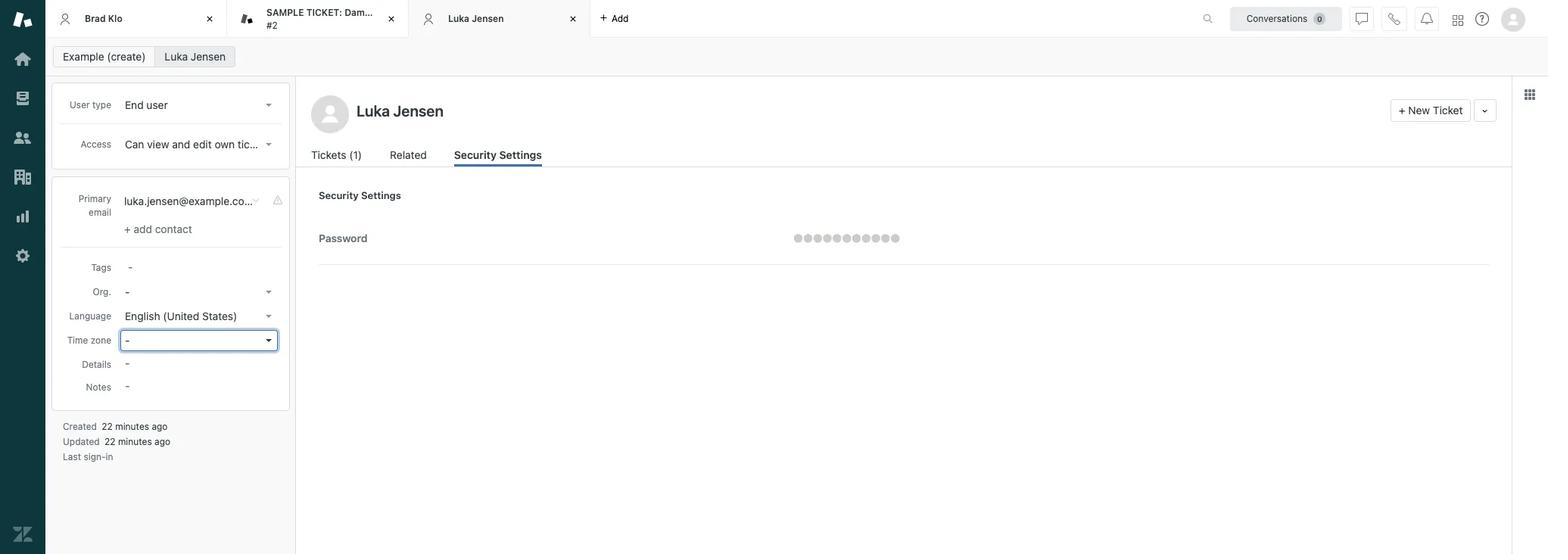 Task type: describe. For each thing, give the bounding box(es) containing it.
security settings link
[[454, 147, 542, 167]]

brad klo
[[85, 13, 123, 24]]

organizations image
[[13, 167, 33, 187]]

+ new ticket
[[1400, 104, 1464, 117]]

0 vertical spatial 22
[[102, 421, 113, 432]]

1 vertical spatial settings
[[361, 189, 401, 201]]

tabs tab list
[[45, 0, 1188, 38]]

secondary element
[[45, 42, 1549, 72]]

can view and edit own tickets only
[[125, 138, 293, 151]]

get started image
[[13, 49, 33, 69]]

end user button
[[120, 95, 278, 116]]

button displays agent's chat status as invisible. image
[[1356, 12, 1369, 25]]

1 vertical spatial ago
[[155, 436, 171, 448]]

primary email
[[78, 193, 111, 218]]

jensen inside luka jensen tab
[[472, 13, 504, 24]]

close image for brad klo
[[202, 11, 217, 27]]

- button for time zone
[[120, 330, 278, 351]]

(united
[[163, 310, 199, 323]]

close image for luka jensen
[[566, 11, 581, 27]]

example
[[63, 50, 104, 63]]

klo
[[108, 13, 123, 24]]

user type
[[70, 99, 111, 111]]

end
[[125, 98, 144, 111]]

sign-
[[84, 451, 106, 463]]

can
[[125, 138, 144, 151]]

zone
[[91, 335, 111, 346]]

language
[[69, 311, 111, 322]]

zendesk support image
[[13, 10, 33, 30]]

related
[[390, 148, 427, 161]]

●●●●●●●●●●●
[[794, 232, 901, 245]]

last
[[63, 451, 81, 463]]

arrow down image
[[266, 291, 272, 294]]

add inside popup button
[[612, 12, 629, 24]]

(1)
[[349, 148, 362, 161]]

+ for + new ticket
[[1400, 104, 1406, 117]]

access
[[81, 139, 111, 150]]

password
[[319, 233, 368, 245]]

type
[[92, 99, 111, 111]]

conversations button
[[1231, 6, 1343, 31]]

user
[[147, 98, 168, 111]]

0 horizontal spatial security settings
[[319, 189, 401, 201]]

luka jensen inside secondary element
[[165, 50, 226, 63]]

1 vertical spatial minutes
[[118, 436, 152, 448]]

english
[[125, 310, 160, 323]]

- for org.
[[125, 286, 130, 298]]

tab containing sample ticket: damaged product
[[227, 0, 425, 38]]

views image
[[13, 89, 33, 108]]

product
[[389, 7, 425, 18]]

conversations
[[1247, 12, 1308, 24]]

end user
[[125, 98, 168, 111]]

tickets (1)
[[311, 148, 362, 161]]

1 vertical spatial add
[[134, 223, 152, 236]]

admin image
[[13, 246, 33, 266]]

time zone
[[67, 335, 111, 346]]

ticket
[[1434, 104, 1464, 117]]

zendesk products image
[[1453, 15, 1464, 25]]

brad
[[85, 13, 106, 24]]

customers image
[[13, 128, 33, 148]]

example (create) button
[[53, 46, 156, 67]]

in
[[106, 451, 113, 463]]

english (united states) button
[[120, 306, 278, 327]]

view
[[147, 138, 169, 151]]

- field
[[122, 258, 278, 275]]

org.
[[93, 286, 111, 298]]



Task type: locate. For each thing, give the bounding box(es) containing it.
updated
[[63, 436, 100, 448]]

1 vertical spatial luka jensen
[[165, 50, 226, 63]]

+ inside button
[[1400, 104, 1406, 117]]

main element
[[0, 0, 45, 554]]

None text field
[[352, 99, 1385, 122]]

1 horizontal spatial jensen
[[472, 13, 504, 24]]

jensen
[[472, 13, 504, 24], [191, 50, 226, 63]]

1 arrow down image from the top
[[266, 104, 272, 107]]

1 vertical spatial 22
[[105, 436, 116, 448]]

luka jensen right product
[[448, 13, 504, 24]]

1 - button from the top
[[120, 282, 278, 303]]

1 horizontal spatial add
[[612, 12, 629, 24]]

jensen inside luka jensen link
[[191, 50, 226, 63]]

luka jensen inside tab
[[448, 13, 504, 24]]

close image right ticket:
[[384, 11, 399, 27]]

can view and edit own tickets only button
[[120, 134, 293, 155]]

4 arrow down image from the top
[[266, 339, 272, 342]]

luka inside secondary element
[[165, 50, 188, 63]]

- button
[[120, 282, 278, 303], [120, 330, 278, 351]]

arrow down image for view
[[266, 143, 272, 146]]

time
[[67, 335, 88, 346]]

1 vertical spatial +
[[124, 223, 131, 236]]

+ for + add contact
[[124, 223, 131, 236]]

- button down english (united states) button on the left
[[120, 330, 278, 351]]

states)
[[202, 310, 237, 323]]

22 right created
[[102, 421, 113, 432]]

0 vertical spatial security
[[454, 148, 497, 161]]

minutes
[[115, 421, 149, 432], [118, 436, 152, 448]]

2 arrow down image from the top
[[266, 143, 272, 146]]

settings
[[500, 148, 542, 161], [361, 189, 401, 201]]

ago
[[152, 421, 168, 432], [155, 436, 171, 448]]

and
[[172, 138, 190, 151]]

created 22 minutes ago updated 22 minutes ago last sign-in
[[63, 421, 171, 463]]

1 horizontal spatial luka jensen
[[448, 13, 504, 24]]

(create)
[[107, 50, 146, 63]]

close image inside luka jensen tab
[[566, 11, 581, 27]]

close image inside brad klo tab
[[202, 11, 217, 27]]

minutes right created
[[115, 421, 149, 432]]

close image inside tab
[[384, 11, 399, 27]]

add
[[612, 12, 629, 24], [134, 223, 152, 236]]

3 close image from the left
[[566, 11, 581, 27]]

arrow down image inside can view and edit own tickets only button
[[266, 143, 272, 146]]

1 horizontal spatial settings
[[500, 148, 542, 161]]

damaged
[[345, 7, 387, 18]]

notifications image
[[1422, 12, 1434, 25]]

+ add contact
[[124, 223, 192, 236]]

security
[[454, 148, 497, 161], [319, 189, 359, 201]]

luka jensen tab
[[409, 0, 591, 38]]

tickets
[[311, 148, 347, 161]]

1 vertical spatial luka
[[165, 50, 188, 63]]

22
[[102, 421, 113, 432], [105, 436, 116, 448]]

0 vertical spatial minutes
[[115, 421, 149, 432]]

luka right product
[[448, 13, 470, 24]]

- right the org.
[[125, 286, 130, 298]]

- button for org.
[[120, 282, 278, 303]]

2 - button from the top
[[120, 330, 278, 351]]

minutes right the updated
[[118, 436, 152, 448]]

1 vertical spatial - button
[[120, 330, 278, 351]]

luka jensen
[[448, 13, 504, 24], [165, 50, 226, 63]]

edit
[[193, 138, 212, 151]]

2 - from the top
[[125, 334, 130, 347]]

0 vertical spatial settings
[[500, 148, 542, 161]]

+ left new at the top right of page
[[1400, 104, 1406, 117]]

1 vertical spatial security settings
[[319, 189, 401, 201]]

tickets (1) link
[[311, 147, 365, 167]]

related link
[[390, 147, 429, 167]]

luka
[[448, 13, 470, 24], [165, 50, 188, 63]]

1 horizontal spatial +
[[1400, 104, 1406, 117]]

tags
[[91, 262, 111, 273]]

example (create)
[[63, 50, 146, 63]]

1 horizontal spatial luka
[[448, 13, 470, 24]]

tab
[[227, 0, 425, 38]]

arrow down image inside end user "button"
[[266, 104, 272, 107]]

primary
[[78, 193, 111, 204]]

0 vertical spatial - button
[[120, 282, 278, 303]]

22 up in at the left bottom of the page
[[105, 436, 116, 448]]

1 horizontal spatial close image
[[384, 11, 399, 27]]

apps image
[[1525, 89, 1537, 101]]

1 horizontal spatial security settings
[[454, 148, 542, 161]]

luka jensen up end user "button"
[[165, 50, 226, 63]]

-
[[125, 286, 130, 298], [125, 334, 130, 347]]

luka inside tab
[[448, 13, 470, 24]]

1 vertical spatial security
[[319, 189, 359, 201]]

english (united states)
[[125, 310, 237, 323]]

close image up luka jensen link on the left of the page
[[202, 11, 217, 27]]

luka jensen link
[[155, 46, 236, 67]]

+ new ticket button
[[1391, 99, 1472, 122]]

luka.jensen@example.com
[[124, 195, 254, 208]]

brad klo tab
[[45, 0, 227, 38]]

only
[[273, 138, 293, 151]]

0 vertical spatial security settings
[[454, 148, 542, 161]]

0 horizontal spatial luka
[[165, 50, 188, 63]]

1 vertical spatial jensen
[[191, 50, 226, 63]]

0 horizontal spatial add
[[134, 223, 152, 236]]

zendesk image
[[13, 525, 33, 545]]

+
[[1400, 104, 1406, 117], [124, 223, 131, 236]]

new
[[1409, 104, 1431, 117]]

1 horizontal spatial security
[[454, 148, 497, 161]]

1 close image from the left
[[202, 11, 217, 27]]

0 vertical spatial +
[[1400, 104, 1406, 117]]

arrow down image inside english (united states) button
[[266, 315, 272, 318]]

arrow down image for (united
[[266, 315, 272, 318]]

1 - from the top
[[125, 286, 130, 298]]

close image
[[202, 11, 217, 27], [384, 11, 399, 27], [566, 11, 581, 27]]

0 vertical spatial jensen
[[472, 13, 504, 24]]

email
[[89, 207, 111, 218]]

0 horizontal spatial security
[[319, 189, 359, 201]]

#2
[[267, 19, 278, 31]]

details
[[82, 359, 111, 370]]

get help image
[[1476, 12, 1490, 26]]

security down tickets (1) link
[[319, 189, 359, 201]]

0 horizontal spatial close image
[[202, 11, 217, 27]]

3 arrow down image from the top
[[266, 315, 272, 318]]

security right related link
[[454, 148, 497, 161]]

security inside security settings link
[[454, 148, 497, 161]]

arrow down image for user
[[266, 104, 272, 107]]

luka right '(create)'
[[165, 50, 188, 63]]

- for time zone
[[125, 334, 130, 347]]

0 horizontal spatial luka jensen
[[165, 50, 226, 63]]

0 vertical spatial luka
[[448, 13, 470, 24]]

0 vertical spatial luka jensen
[[448, 13, 504, 24]]

0 horizontal spatial +
[[124, 223, 131, 236]]

0 vertical spatial ago
[[152, 421, 168, 432]]

0 vertical spatial add
[[612, 12, 629, 24]]

- button up english (united states) button on the left
[[120, 282, 278, 303]]

2 horizontal spatial close image
[[566, 11, 581, 27]]

tickets
[[238, 138, 270, 151]]

sample
[[267, 7, 304, 18]]

security settings
[[454, 148, 542, 161], [319, 189, 401, 201]]

1 vertical spatial -
[[125, 334, 130, 347]]

own
[[215, 138, 235, 151]]

arrow down image
[[266, 104, 272, 107], [266, 143, 272, 146], [266, 315, 272, 318], [266, 339, 272, 342]]

sample ticket: damaged product #2
[[267, 7, 425, 31]]

0 horizontal spatial settings
[[361, 189, 401, 201]]

close image left "add" popup button
[[566, 11, 581, 27]]

- right the zone
[[125, 334, 130, 347]]

contact
[[155, 223, 192, 236]]

reporting image
[[13, 207, 33, 226]]

2 close image from the left
[[384, 11, 399, 27]]

0 vertical spatial -
[[125, 286, 130, 298]]

ticket:
[[306, 7, 342, 18]]

notes
[[86, 382, 111, 393]]

+ left contact
[[124, 223, 131, 236]]

add button
[[591, 0, 638, 37]]

created
[[63, 421, 97, 432]]

user
[[70, 99, 90, 111]]

0 horizontal spatial jensen
[[191, 50, 226, 63]]



Task type: vqa. For each thing, say whether or not it's contained in the screenshot.
the Hi there, I received my armchair today in the mail and I noticed that the material has a tear in it.
no



